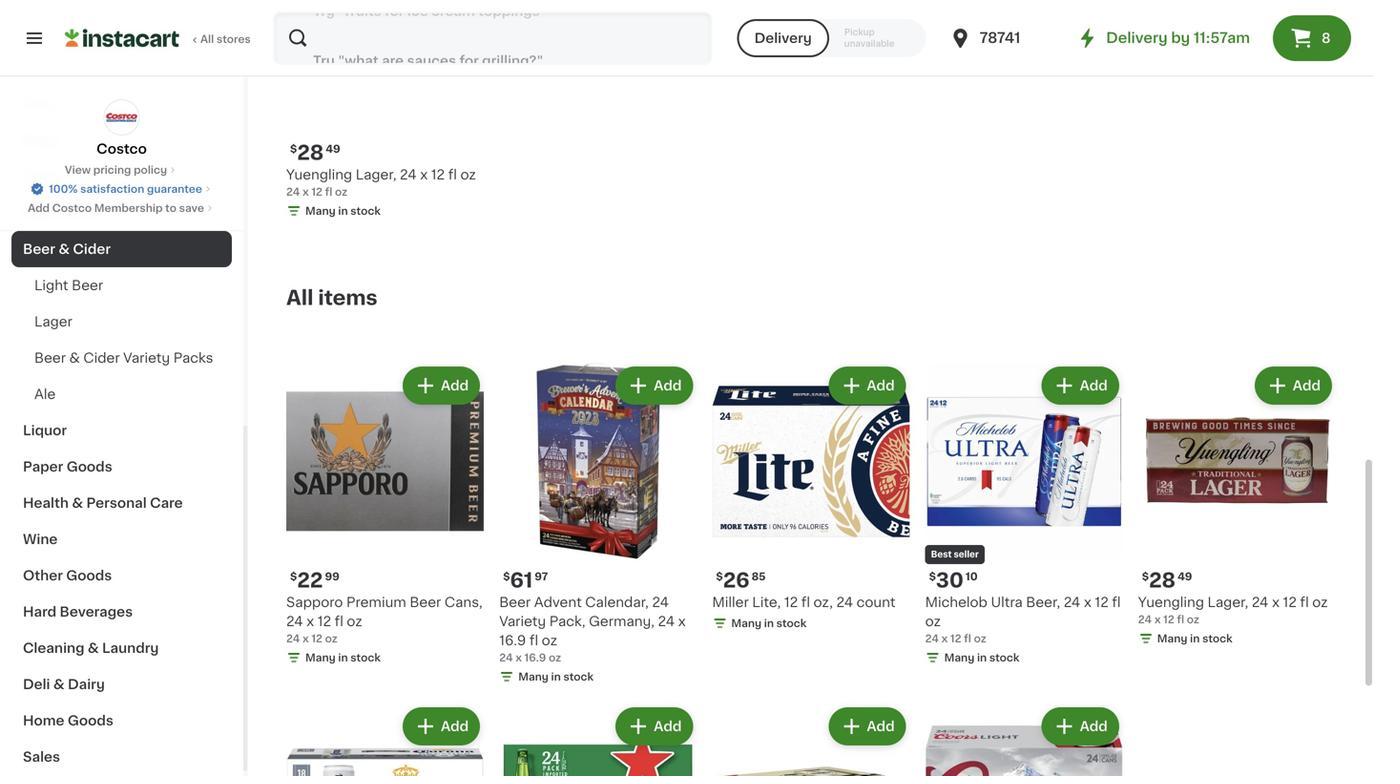 Task type: vqa. For each thing, say whether or not it's contained in the screenshot.


Task type: locate. For each thing, give the bounding box(es) containing it.
instacart logo image
[[65, 27, 180, 50]]

0 horizontal spatial yuengling lager, 24 x 12 fl oz 24 x 12 fl oz
[[286, 168, 476, 197]]

view pricing policy link
[[65, 162, 179, 178]]

1 vertical spatial 28
[[1150, 571, 1176, 591]]

by
[[1172, 31, 1191, 45]]

costco down the 100%
[[52, 203, 92, 213]]

1 horizontal spatial all
[[286, 288, 314, 308]]

oz,
[[814, 596, 833, 609]]

floral
[[23, 170, 61, 183]]

26
[[723, 571, 750, 591]]

delivery by 11:57am
[[1107, 31, 1251, 45]]

99
[[325, 572, 340, 582]]

0 horizontal spatial 28
[[297, 143, 324, 163]]

& down electronics
[[59, 243, 70, 256]]

baby link
[[11, 122, 232, 158]]

other goods link
[[11, 558, 232, 594]]

0 vertical spatial variety
[[123, 351, 170, 365]]

many
[[306, 206, 336, 216], [732, 618, 762, 629], [1158, 634, 1188, 644], [306, 653, 336, 663], [945, 653, 975, 663], [519, 672, 549, 682]]

1 horizontal spatial delivery
[[1107, 31, 1168, 45]]

yuengling inside item carousel region
[[286, 168, 352, 182]]

hard beverages link
[[11, 594, 232, 630]]

0 vertical spatial yuengling lager, 24 x 12 fl oz 24 x 12 fl oz
[[286, 168, 476, 197]]

12
[[431, 168, 445, 182], [312, 187, 323, 197], [785, 596, 798, 609], [1096, 596, 1109, 609], [1284, 596, 1298, 609], [1164, 615, 1175, 625], [318, 615, 331, 628], [312, 634, 323, 644], [951, 634, 962, 644]]

30
[[937, 571, 964, 591]]

variety down lager link
[[123, 351, 170, 365]]

in inside item carousel region
[[338, 206, 348, 216]]

$ 22 99
[[290, 571, 340, 591]]

sapporo premium beer cans, 24 x 12 fl oz 24 x 12 oz
[[286, 596, 483, 644]]

miller
[[713, 596, 749, 609]]

cleaning & laundry link
[[11, 630, 232, 666]]

$ inside $ 22 99
[[290, 572, 297, 582]]

0 vertical spatial goods
[[67, 460, 112, 474]]

& right health
[[72, 496, 83, 510]]

1 vertical spatial goods
[[66, 569, 112, 582]]

cider up ale link
[[83, 351, 120, 365]]

in
[[338, 206, 348, 216], [765, 618, 774, 629], [1191, 634, 1201, 644], [338, 653, 348, 663], [978, 653, 987, 663], [551, 672, 561, 682]]

24
[[400, 168, 417, 182], [286, 187, 300, 197], [837, 596, 854, 609], [653, 596, 669, 609], [1064, 596, 1081, 609], [1253, 596, 1269, 609], [1139, 615, 1153, 625], [286, 615, 303, 628], [658, 615, 675, 628], [286, 634, 300, 644], [926, 634, 939, 644], [500, 653, 513, 663]]

michelob
[[926, 596, 988, 609]]

x
[[420, 168, 428, 182], [303, 187, 309, 197], [1085, 596, 1092, 609], [1273, 596, 1280, 609], [1155, 615, 1161, 625], [307, 615, 314, 628], [679, 615, 686, 628], [303, 634, 309, 644], [942, 634, 948, 644], [516, 653, 522, 663]]

goods down "dairy"
[[68, 714, 114, 728]]

beer
[[23, 243, 55, 256], [72, 279, 103, 292], [34, 351, 66, 365], [410, 596, 441, 609], [500, 596, 531, 609]]

0 vertical spatial costco
[[97, 142, 147, 156]]

& for snacks & candy
[[76, 61, 87, 74]]

61
[[510, 571, 533, 591]]

$ inside item carousel region
[[290, 144, 297, 154]]

items
[[318, 288, 378, 308]]

None search field
[[273, 11, 713, 65]]

& for deli & dairy
[[53, 678, 65, 691]]

& down the beverages
[[88, 642, 99, 655]]

16.9
[[500, 634, 526, 648], [525, 653, 546, 663]]

& down lager
[[69, 351, 80, 365]]

beer left cans,
[[410, 596, 441, 609]]

home goods link
[[11, 703, 232, 739]]

electronics
[[23, 206, 101, 220]]

delivery inside button
[[755, 32, 812, 45]]

0 horizontal spatial variety
[[123, 351, 170, 365]]

10
[[966, 572, 978, 582]]

49
[[326, 144, 341, 154], [1178, 572, 1193, 582]]

cider
[[73, 243, 111, 256], [83, 351, 120, 365]]

goods for home goods
[[68, 714, 114, 728]]

& for cleaning & laundry
[[88, 642, 99, 655]]

add costco membership to save link
[[28, 201, 216, 216]]

ale
[[34, 388, 56, 401]]

1 horizontal spatial lager,
[[1208, 596, 1249, 609]]

1 horizontal spatial 49
[[1178, 572, 1193, 582]]

1 horizontal spatial variety
[[500, 615, 546, 628]]

ale link
[[11, 376, 232, 412]]

michelob ultra beer, 24 x 12 fl oz 24 x 12 fl oz
[[926, 596, 1121, 644]]

deli & dairy link
[[11, 666, 232, 703]]

beer for beer & cider
[[23, 243, 55, 256]]

all stores link
[[65, 11, 252, 65]]

0 vertical spatial lager,
[[356, 168, 397, 182]]

item carousel region
[[260, 0, 1363, 271]]

delivery inside 'link'
[[1107, 31, 1168, 45]]

deli
[[23, 678, 50, 691]]

0 vertical spatial cider
[[73, 243, 111, 256]]

count
[[857, 596, 896, 609]]

& left candy
[[76, 61, 87, 74]]

1 vertical spatial 16.9
[[525, 653, 546, 663]]

1 horizontal spatial yuengling
[[1139, 596, 1205, 609]]

cider up light beer
[[73, 243, 111, 256]]

1 vertical spatial variety
[[500, 615, 546, 628]]

goods for paper goods
[[67, 460, 112, 474]]

many in stock inside item carousel region
[[306, 206, 381, 216]]

paper
[[23, 460, 63, 474]]

lager, inside item carousel region
[[356, 168, 397, 182]]

fl inside sapporo premium beer cans, 24 x 12 fl oz 24 x 12 oz
[[335, 615, 344, 628]]

product group
[[286, 363, 484, 670], [500, 363, 697, 689], [713, 363, 910, 635], [926, 363, 1124, 670], [1139, 363, 1337, 650], [286, 704, 484, 776], [500, 704, 697, 776], [713, 704, 910, 776], [926, 704, 1124, 776]]

delivery for delivery
[[755, 32, 812, 45]]

beer right light on the left
[[72, 279, 103, 292]]

sales link
[[11, 739, 232, 775]]

beer down lager
[[34, 351, 66, 365]]

other goods
[[23, 569, 112, 582]]

variety down advent
[[500, 615, 546, 628]]

1 horizontal spatial 28
[[1150, 571, 1176, 591]]

0 vertical spatial 49
[[326, 144, 341, 154]]

1 vertical spatial cider
[[83, 351, 120, 365]]

yuengling lager, 24 x 12 fl oz 24 x 12 fl oz
[[286, 168, 476, 197], [1139, 596, 1329, 625]]

0 horizontal spatial lager,
[[356, 168, 397, 182]]

28
[[297, 143, 324, 163], [1150, 571, 1176, 591]]

$ 61 97
[[503, 571, 548, 591]]

delivery by 11:57am link
[[1076, 27, 1251, 50]]

cleaning
[[23, 642, 84, 655]]

goods up the beverages
[[66, 569, 112, 582]]

0 vertical spatial yuengling
[[286, 168, 352, 182]]

0 horizontal spatial delivery
[[755, 32, 812, 45]]

beer & cider link
[[11, 231, 232, 267]]

1 vertical spatial costco
[[52, 203, 92, 213]]

100%
[[49, 184, 78, 194]]

add
[[28, 203, 50, 213], [441, 379, 469, 392], [654, 379, 682, 392], [867, 379, 895, 392], [1080, 379, 1108, 392], [1294, 379, 1321, 392], [441, 720, 469, 733], [654, 720, 682, 733], [867, 720, 895, 733], [1080, 720, 1108, 733]]

paper goods
[[23, 460, 112, 474]]

0 horizontal spatial all
[[201, 34, 214, 44]]

0 vertical spatial 16.9
[[500, 634, 526, 648]]

1 vertical spatial all
[[286, 288, 314, 308]]

add costco membership to save
[[28, 203, 204, 213]]

view
[[65, 165, 91, 175]]

16.9 down advent
[[525, 653, 546, 663]]

many in stock
[[306, 206, 381, 216], [732, 618, 807, 629], [1158, 634, 1233, 644], [306, 653, 381, 663], [945, 653, 1020, 663], [519, 672, 594, 682]]

16.9 down 61
[[500, 634, 526, 648]]

delivery
[[1107, 31, 1168, 45], [755, 32, 812, 45]]

0 vertical spatial all
[[201, 34, 214, 44]]

all for all stores
[[201, 34, 214, 44]]

liquor link
[[11, 412, 232, 449]]

premium
[[347, 596, 407, 609]]

costco up view pricing policy link
[[97, 142, 147, 156]]

satisfaction
[[80, 184, 144, 194]]

costco logo image
[[104, 99, 140, 136]]

$ inside $ 30 10
[[930, 572, 937, 582]]

product group containing 28
[[1139, 363, 1337, 650]]

yuengling
[[286, 168, 352, 182], [1139, 596, 1205, 609]]

2 vertical spatial goods
[[68, 714, 114, 728]]

beer up light on the left
[[23, 243, 55, 256]]

1 horizontal spatial costco
[[97, 142, 147, 156]]

goods up health & personal care
[[67, 460, 112, 474]]

&
[[76, 61, 87, 74], [59, 243, 70, 256], [69, 351, 80, 365], [72, 496, 83, 510], [88, 642, 99, 655], [53, 678, 65, 691]]

sales
[[23, 750, 60, 764]]

1 horizontal spatial $ 28 49
[[1143, 571, 1193, 591]]

1 vertical spatial yuengling
[[1139, 596, 1205, 609]]

1 vertical spatial 49
[[1178, 572, 1193, 582]]

fl inside beer advent calendar, 24 variety pack, germany, 24 x 16.9 fl oz 24 x 16.9 oz
[[530, 634, 539, 648]]

goods
[[67, 460, 112, 474], [66, 569, 112, 582], [68, 714, 114, 728]]

0 vertical spatial 28
[[297, 143, 324, 163]]

$ inside $ 26 85
[[716, 572, 723, 582]]

0 horizontal spatial 49
[[326, 144, 341, 154]]

membership
[[94, 203, 163, 213]]

all stores
[[201, 34, 251, 44]]

cider inside beer & cider variety packs link
[[83, 351, 120, 365]]

0 horizontal spatial $ 28 49
[[290, 143, 341, 163]]

dairy
[[68, 678, 105, 691]]

oz
[[461, 168, 476, 182], [335, 187, 348, 197], [1313, 596, 1329, 609], [1188, 615, 1200, 625], [347, 615, 363, 628], [926, 615, 941, 628], [325, 634, 338, 644], [974, 634, 987, 644], [542, 634, 558, 648], [549, 653, 562, 663]]

cider inside beer & cider link
[[73, 243, 111, 256]]

costco
[[97, 142, 147, 156], [52, 203, 92, 213]]

all for all items
[[286, 288, 314, 308]]

beer inside beer advent calendar, 24 variety pack, germany, 24 x 16.9 fl oz 24 x 16.9 oz
[[500, 596, 531, 609]]

calendar,
[[586, 596, 649, 609]]

& right deli
[[53, 678, 65, 691]]

all left "items"
[[286, 288, 314, 308]]

97
[[535, 572, 548, 582]]

beer advent calendar, 24 variety pack, germany, 24 x 16.9 fl oz 24 x 16.9 oz
[[500, 596, 686, 663]]

snacks & candy
[[23, 61, 136, 74]]

beer down 61
[[500, 596, 531, 609]]

candy
[[91, 61, 136, 74]]

stores
[[217, 34, 251, 44]]

all left the stores
[[201, 34, 214, 44]]

0 horizontal spatial yuengling
[[286, 168, 352, 182]]

0 vertical spatial $ 28 49
[[290, 143, 341, 163]]

1 vertical spatial $ 28 49
[[1143, 571, 1193, 591]]

sapporo
[[286, 596, 343, 609]]

1 vertical spatial yuengling lager, 24 x 12 fl oz 24 x 12 fl oz
[[1139, 596, 1329, 625]]



Task type: describe. For each thing, give the bounding box(es) containing it.
78741
[[980, 31, 1021, 45]]

pets
[[23, 97, 54, 111]]

baby
[[23, 134, 59, 147]]

stock inside item carousel region
[[351, 206, 381, 216]]

85
[[752, 572, 766, 582]]

advent
[[534, 596, 582, 609]]

pets link
[[11, 86, 232, 122]]

seller
[[954, 551, 979, 559]]

product group containing 22
[[286, 363, 484, 670]]

laundry
[[102, 642, 159, 655]]

care
[[150, 496, 183, 510]]

guarantee
[[147, 184, 202, 194]]

light beer link
[[11, 267, 232, 304]]

lager link
[[11, 304, 232, 340]]

ultra
[[992, 596, 1023, 609]]

to
[[165, 203, 177, 213]]

beer & cider variety packs link
[[11, 340, 232, 376]]

beer for beer advent calendar, 24 variety pack, germany, 24 x 16.9 fl oz 24 x 16.9 oz
[[500, 596, 531, 609]]

cans,
[[445, 596, 483, 609]]

beer inside sapporo premium beer cans, 24 x 12 fl oz 24 x 12 oz
[[410, 596, 441, 609]]

& for beer & cider
[[59, 243, 70, 256]]

49 inside item carousel region
[[326, 144, 341, 154]]

paper goods link
[[11, 449, 232, 485]]

germany,
[[589, 615, 655, 628]]

deli & dairy
[[23, 678, 105, 691]]

cider for beer & cider variety packs
[[83, 351, 120, 365]]

beer for beer & cider variety packs
[[34, 351, 66, 365]]

cider for beer & cider
[[73, 243, 111, 256]]

Search field
[[275, 13, 711, 63]]

pack,
[[550, 615, 586, 628]]

100% satisfaction guarantee button
[[30, 178, 214, 197]]

$ inside $ 61 97
[[503, 572, 510, 582]]

view pricing policy
[[65, 165, 167, 175]]

yuengling lager, 24 x 12 fl oz 24 x 12 fl oz inside item carousel region
[[286, 168, 476, 197]]

lager
[[34, 315, 72, 328]]

cleaning & laundry
[[23, 642, 159, 655]]

beer & cider
[[23, 243, 111, 256]]

packs
[[174, 351, 213, 365]]

wine
[[23, 533, 58, 546]]

1 vertical spatial lager,
[[1208, 596, 1249, 609]]

best seller
[[931, 551, 979, 559]]

home goods
[[23, 714, 114, 728]]

product group containing 26
[[713, 363, 910, 635]]

78741 button
[[950, 11, 1064, 65]]

beer & cider variety packs
[[34, 351, 213, 365]]

other
[[23, 569, 63, 582]]

delivery for delivery by 11:57am
[[1107, 31, 1168, 45]]

$ 26 85
[[716, 571, 766, 591]]

snacks & candy link
[[11, 50, 232, 86]]

save
[[179, 203, 204, 213]]

liquor
[[23, 424, 67, 437]]

28 inside item carousel region
[[297, 143, 324, 163]]

miller lite, 12 fl oz, 24 count
[[713, 596, 896, 609]]

beer,
[[1027, 596, 1061, 609]]

product group containing 30
[[926, 363, 1124, 670]]

22
[[297, 571, 323, 591]]

& for beer & cider variety packs
[[69, 351, 80, 365]]

product group containing 61
[[500, 363, 697, 689]]

goods for other goods
[[66, 569, 112, 582]]

wine link
[[11, 521, 232, 558]]

& for health & personal care
[[72, 496, 83, 510]]

variety inside beer advent calendar, 24 variety pack, germany, 24 x 16.9 fl oz 24 x 16.9 oz
[[500, 615, 546, 628]]

service type group
[[738, 19, 927, 57]]

100% satisfaction guarantee
[[49, 184, 202, 194]]

health & personal care link
[[11, 485, 232, 521]]

$ 28 49 inside item carousel region
[[290, 143, 341, 163]]

$ 30 10
[[930, 571, 978, 591]]

8 button
[[1274, 15, 1352, 61]]

floral link
[[11, 158, 232, 195]]

costco link
[[97, 99, 147, 158]]

many inside item carousel region
[[306, 206, 336, 216]]

1 horizontal spatial yuengling lager, 24 x 12 fl oz 24 x 12 fl oz
[[1139, 596, 1329, 625]]

electronics link
[[11, 195, 232, 231]]

lite,
[[753, 596, 781, 609]]

personal
[[86, 496, 147, 510]]

8
[[1322, 32, 1331, 45]]

snacks
[[23, 61, 73, 74]]

11:57am
[[1194, 31, 1251, 45]]

light beer
[[34, 279, 103, 292]]

health
[[23, 496, 69, 510]]

home
[[23, 714, 64, 728]]

policy
[[134, 165, 167, 175]]

0 horizontal spatial costco
[[52, 203, 92, 213]]

beverages
[[60, 605, 133, 619]]



